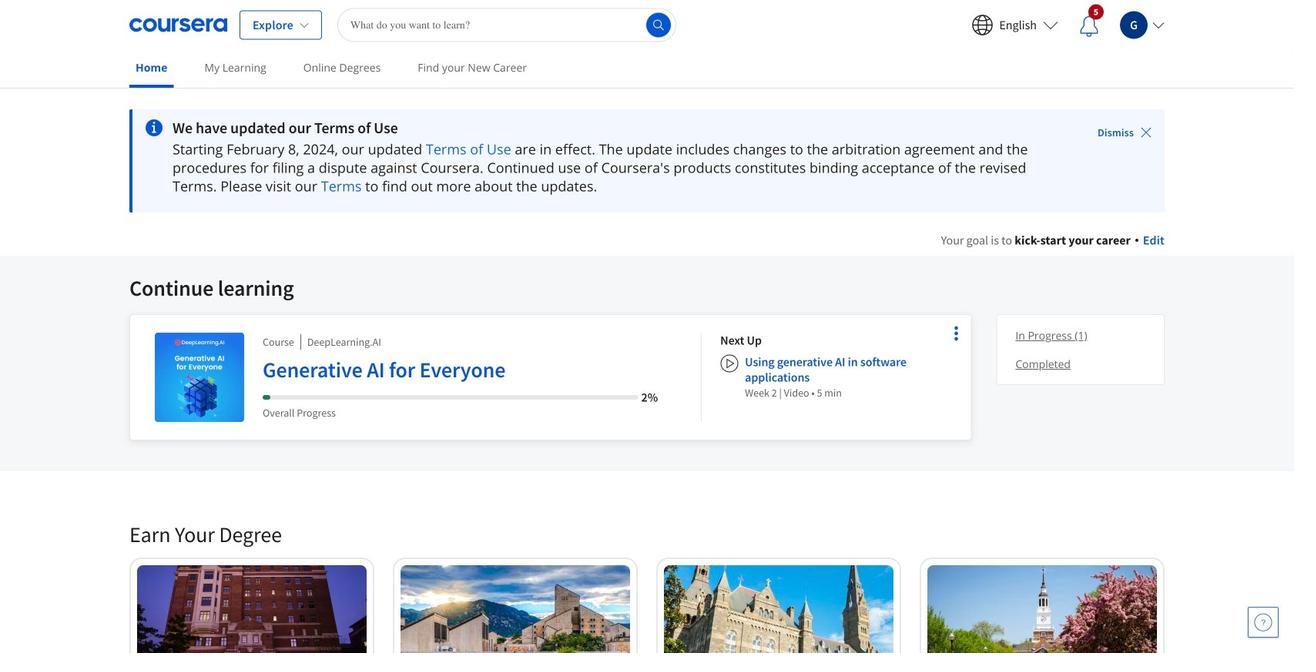 Task type: locate. For each thing, give the bounding box(es) containing it.
information: we have updated our terms of use element
[[173, 119, 1055, 137]]

more option for generative ai for everyone image
[[946, 323, 967, 344]]

None search field
[[337, 8, 677, 42]]

main content
[[0, 90, 1295, 653]]

coursera image
[[129, 13, 227, 37]]

generative ai for everyone image
[[155, 333, 244, 422]]

earn your degree collection element
[[120, 496, 1174, 653]]



Task type: vqa. For each thing, say whether or not it's contained in the screenshot.
the bottom know
no



Task type: describe. For each thing, give the bounding box(es) containing it.
What do you want to learn? text field
[[337, 8, 677, 42]]

help center image
[[1255, 613, 1273, 632]]



